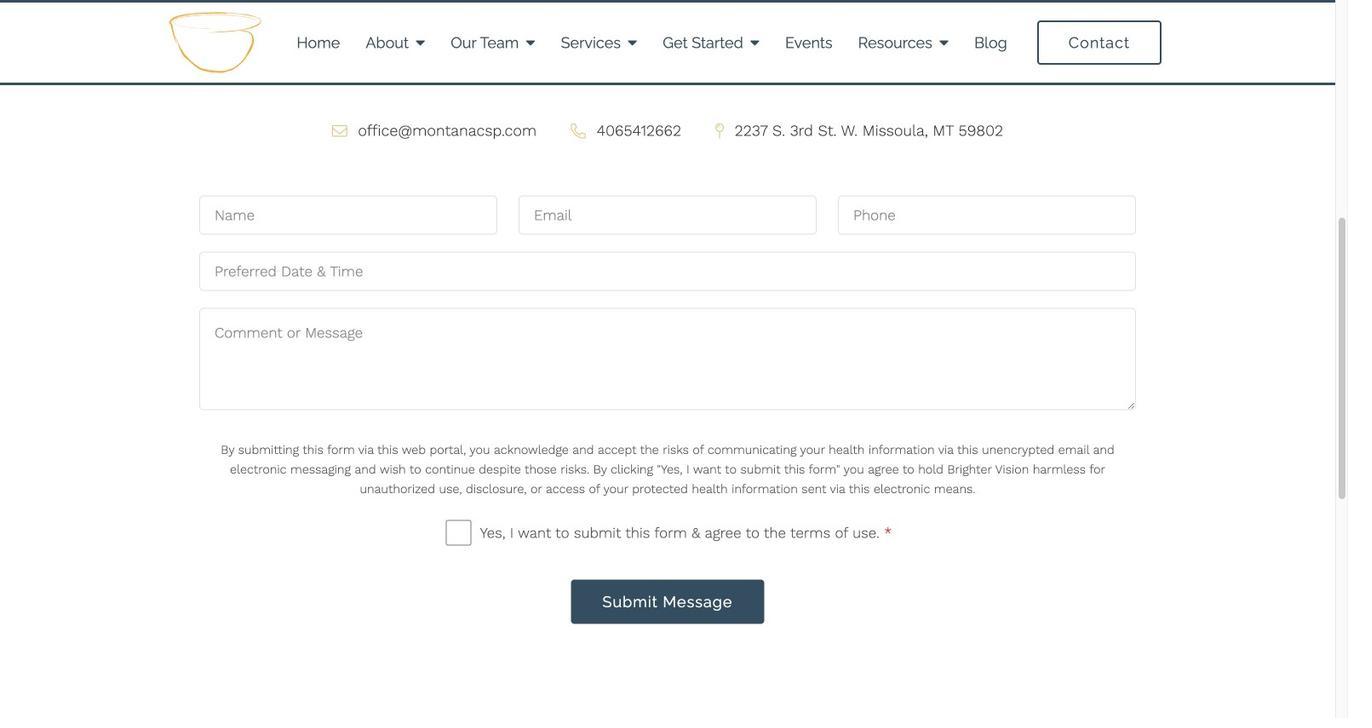 Task type: describe. For each thing, give the bounding box(es) containing it.
Name text field
[[199, 195, 497, 235]]

map pin image
[[715, 124, 724, 139]]

Phone text field
[[838, 195, 1136, 235]]

phone alt image
[[571, 124, 586, 139]]

Preferred Date & Time text field
[[199, 252, 1136, 291]]

Comment or Message text field
[[199, 308, 1136, 410]]

Email email field
[[519, 195, 817, 235]]



Task type: locate. For each thing, give the bounding box(es) containing it.
logo image
[[165, 9, 266, 77]]

envelope image
[[332, 124, 347, 139]]

None checkbox
[[446, 520, 472, 546]]



